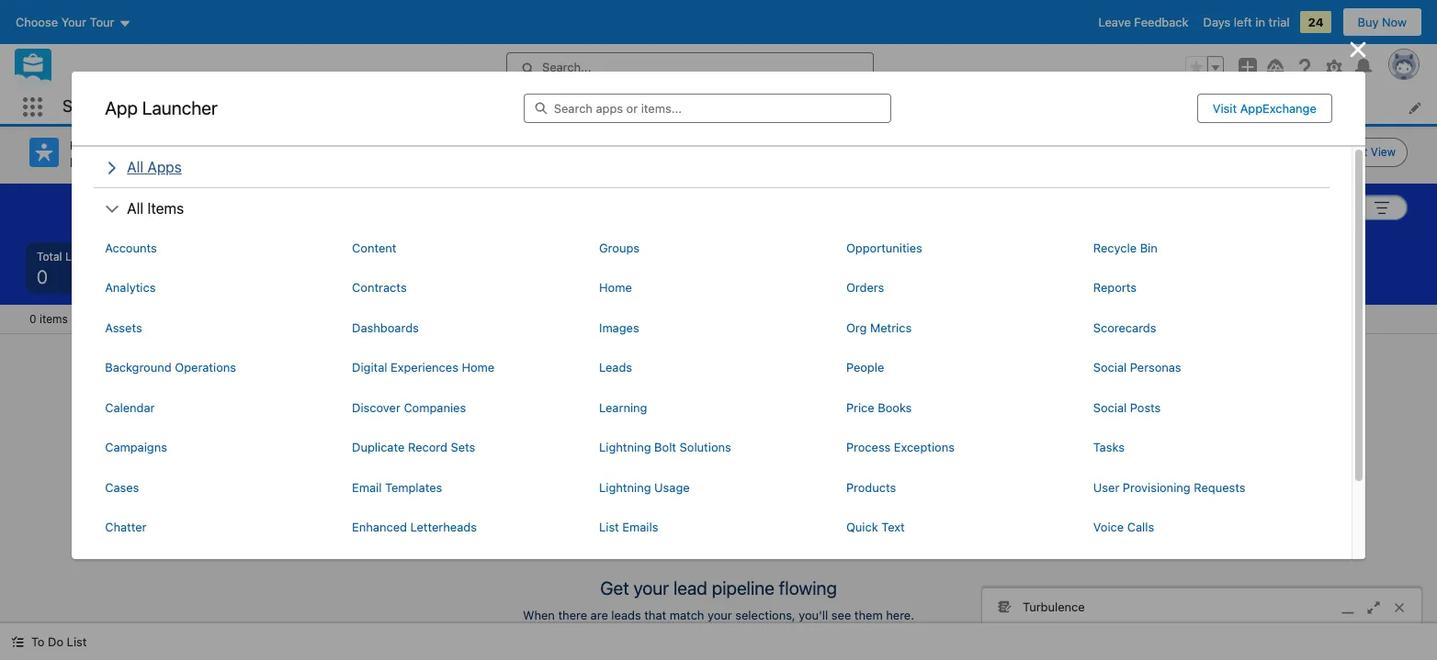 Task type: vqa. For each thing, say whether or not it's contained in the screenshot.
the Lightning Usage
yes



Task type: describe. For each thing, give the bounding box(es) containing it.
duplicate record sets link
[[352, 439, 577, 457]]

1 vertical spatial requests
[[152, 560, 204, 575]]

bin
[[1140, 240, 1158, 255]]

upcoming inside button
[[303, 249, 356, 263]]

discover companies
[[352, 400, 466, 415]]

0 inside the total leads 0
[[37, 266, 48, 287]]

1 vertical spatial reports
[[1093, 280, 1137, 295]]

quick
[[846, 520, 878, 535]]

solutions
[[680, 440, 731, 455]]

products link
[[846, 479, 1071, 497]]

trial
[[1269, 15, 1290, 29]]

2 vertical spatial group
[[1320, 194, 1408, 220]]

upcoming inside "button"
[[556, 249, 609, 263]]

here.
[[886, 608, 914, 623]]

price
[[846, 400, 874, 415]]

1 horizontal spatial requests
[[1194, 480, 1246, 495]]

groups link
[[599, 239, 824, 257]]

assets link
[[105, 319, 330, 337]]

by
[[121, 312, 134, 326]]

flowing
[[779, 578, 837, 599]]

0 vertical spatial home link
[[124, 90, 179, 124]]

you'll
[[799, 608, 828, 623]]

books
[[878, 400, 912, 415]]

days
[[1203, 15, 1231, 29]]

work orders link
[[1093, 559, 1318, 577]]

0 button
[[388, 242, 454, 294]]

enhanced
[[352, 520, 407, 535]]

0 horizontal spatial orders
[[846, 280, 884, 295]]

social personas link
[[1093, 359, 1318, 377]]

visit
[[1213, 101, 1237, 115]]

•
[[71, 312, 76, 326]]

process exceptions
[[846, 440, 955, 455]]

app launcher
[[105, 97, 218, 119]]

provisioning
[[1123, 480, 1191, 495]]

analytics link
[[105, 279, 330, 297]]

-
[[297, 312, 302, 326]]

calendar inside calendar "list item"
[[586, 99, 635, 114]]

orders link
[[846, 279, 1071, 297]]

that
[[644, 608, 666, 623]]

are
[[591, 608, 608, 623]]

user provisioning requests
[[1093, 480, 1246, 495]]

list inside button
[[67, 635, 87, 650]]

2 horizontal spatial home
[[599, 280, 632, 295]]

total inside the total leads 0
[[37, 249, 62, 263]]

quick text link
[[846, 519, 1071, 537]]

work orders
[[1093, 560, 1163, 575]]

1 horizontal spatial calendar link
[[575, 90, 647, 124]]

0 left items
[[29, 312, 36, 326]]

duplicate record sets
[[352, 440, 475, 455]]

view inside the leads intelligence view
[[147, 154, 178, 170]]

contracts link
[[352, 279, 577, 297]]

contact requests link
[[105, 559, 330, 577]]

intelligence
[[70, 154, 144, 170]]

no for no activity 0
[[125, 249, 140, 263]]

Search apps or items... search field
[[524, 93, 891, 123]]

text default image for all items
[[105, 202, 120, 217]]

all items
[[127, 200, 184, 216]]

lead view settings image
[[1185, 138, 1235, 167]]

get your lead pipeline flowing when there are leads that match your selections, you'll see them here.
[[523, 578, 914, 623]]

buy now button
[[1342, 7, 1422, 37]]

0 horizontal spatial reports
[[871, 99, 914, 114]]

list view
[[1349, 145, 1396, 159]]

email
[[352, 480, 382, 495]]

group containing new
[[1185, 138, 1408, 167]]

1 horizontal spatial home link
[[599, 279, 824, 297]]

enhanced letterheads
[[352, 520, 477, 535]]

forecasts link
[[670, 90, 747, 124]]

products
[[846, 480, 896, 495]]

exceptions
[[894, 440, 955, 455]]

1 horizontal spatial your
[[708, 608, 732, 623]]

now
[[1382, 15, 1407, 29]]

sets
[[451, 440, 475, 455]]

get
[[600, 578, 629, 599]]

them
[[854, 608, 883, 623]]

user
[[1093, 480, 1119, 495]]

dashboards
[[352, 320, 419, 335]]

calendar list item
[[575, 90, 670, 124]]

leads intelligence view
[[70, 139, 178, 170]]

text
[[881, 520, 905, 535]]

0 vertical spatial group
[[1185, 56, 1224, 78]]

leave
[[1099, 15, 1131, 29]]

1 horizontal spatial total
[[234, 312, 260, 326]]

0 horizontal spatial leads link
[[179, 90, 234, 124]]

images
[[599, 320, 639, 335]]

record
[[408, 440, 447, 455]]

0 inside the 0 button
[[399, 266, 410, 287]]

created
[[137, 312, 178, 326]]

price books
[[846, 400, 912, 415]]

24
[[1308, 15, 1324, 29]]

city
[[305, 312, 326, 326]]

chatter
[[105, 520, 147, 535]]

social for social posts
[[1093, 400, 1127, 415]]

0 inside the no activity 0
[[125, 266, 136, 287]]

see
[[831, 608, 851, 623]]

quotes
[[846, 560, 886, 575]]

appexchange
[[1240, 101, 1317, 115]]

1 vertical spatial calendar
[[105, 400, 155, 415]]

leads right app
[[190, 99, 223, 114]]

0 horizontal spatial home
[[135, 99, 168, 114]]

social personas
[[1093, 360, 1181, 375]]

lead
[[673, 578, 707, 599]]

0 vertical spatial reports link
[[860, 90, 925, 124]]

contact
[[105, 560, 149, 575]]

leads left -
[[263, 312, 294, 326]]

calls
[[1127, 520, 1154, 535]]

there
[[558, 608, 587, 623]]

items
[[39, 312, 68, 326]]

total leads 0
[[37, 249, 96, 287]]

lightning for lightning usage
[[599, 480, 651, 495]]

leave feedback link
[[1099, 15, 1189, 29]]

0 vertical spatial opportunities link
[[452, 90, 551, 124]]

scorecards link
[[1093, 319, 1318, 337]]

user provisioning requests link
[[1093, 479, 1318, 497]]

opportunities list item
[[452, 90, 575, 124]]

tasks link
[[1093, 439, 1318, 457]]

experiences
[[391, 360, 458, 375]]



Task type: locate. For each thing, give the bounding box(es) containing it.
0 horizontal spatial list
[[67, 635, 87, 650]]

assets
[[105, 320, 142, 335]]

list inside button
[[1349, 145, 1368, 159]]

calendar link
[[575, 90, 647, 124], [105, 399, 330, 417]]

leads
[[190, 99, 223, 114], [70, 139, 101, 153], [65, 249, 96, 263], [263, 312, 294, 326], [599, 360, 632, 375]]

1 horizontal spatial opportunities
[[846, 240, 922, 255]]

0 horizontal spatial view
[[147, 154, 178, 170]]

2 no from the left
[[285, 249, 300, 263]]

lightning usage
[[599, 480, 690, 495]]

2 horizontal spatial list
[[1349, 145, 1368, 159]]

0 horizontal spatial your
[[634, 578, 669, 599]]

group up visit
[[1185, 56, 1224, 78]]

to do list button
[[0, 624, 98, 661]]

0 horizontal spatial home link
[[124, 90, 179, 124]]

0 horizontal spatial opportunities link
[[452, 90, 551, 124]]

images link
[[599, 319, 824, 337]]

list view button
[[1337, 138, 1408, 167]]

1 horizontal spatial reports link
[[1093, 279, 1318, 297]]

opportunities link up orders link
[[846, 239, 1071, 257]]

0 vertical spatial orders
[[846, 280, 884, 295]]

accounts link
[[105, 239, 330, 257]]

view inside button
[[1371, 145, 1396, 159]]

0 vertical spatial reports
[[871, 99, 914, 114]]

1 vertical spatial opportunities link
[[846, 239, 1071, 257]]

2 vertical spatial list
[[67, 635, 87, 650]]

text default image inside to do list button
[[11, 636, 24, 649]]

social for social personas
[[1093, 360, 1127, 375]]

calendar link down background operations link at the bottom left of page
[[105, 399, 330, 417]]

opportunities link down search...
[[452, 90, 551, 124]]

your up that
[[634, 578, 669, 599]]

recycle
[[1093, 240, 1137, 255]]

1 social from the top
[[1093, 360, 1127, 375]]

campaigns link
[[105, 439, 330, 457]]

2 lightning from the top
[[599, 480, 651, 495]]

discover companies link
[[352, 399, 577, 417]]

operations
[[175, 360, 236, 375]]

1 horizontal spatial upcoming
[[556, 249, 609, 263]]

dashboards link
[[352, 319, 577, 337]]

0 vertical spatial list
[[1349, 145, 1368, 159]]

list right new
[[1349, 145, 1368, 159]]

home up the leads intelligence view
[[135, 99, 168, 114]]

opportunities for right opportunities "link"
[[846, 240, 922, 255]]

launcher
[[142, 97, 218, 119]]

1 vertical spatial lightning
[[599, 480, 651, 495]]

no for no upcoming
[[285, 249, 300, 263]]

text default image
[[105, 202, 120, 217], [11, 636, 24, 649]]

leads left accounts
[[65, 249, 96, 263]]

recycle bin link
[[1093, 239, 1318, 257]]

0 vertical spatial home
[[135, 99, 168, 114]]

your
[[634, 578, 669, 599], [708, 608, 732, 623]]

list right do at bottom left
[[67, 635, 87, 650]]

list containing home
[[124, 90, 1437, 124]]

all left items
[[127, 200, 143, 216]]

0 vertical spatial opportunities
[[463, 99, 540, 114]]

orders right work on the bottom right of page
[[1125, 560, 1163, 575]]

0 horizontal spatial calendar
[[105, 400, 155, 415]]

0 vertical spatial calendar
[[586, 99, 635, 114]]

org metrics link
[[846, 319, 1071, 337]]

social down scorecards
[[1093, 360, 1127, 375]]

upcoming up contracts
[[303, 249, 356, 263]]

0 down accounts
[[125, 266, 136, 287]]

1 horizontal spatial list
[[599, 520, 619, 535]]

orders up org
[[846, 280, 884, 295]]

lightning bolt solutions link
[[599, 439, 824, 457]]

orders
[[846, 280, 884, 295], [1125, 560, 1163, 575]]

new button
[[1291, 138, 1338, 167]]

app
[[105, 97, 138, 119]]

0 horizontal spatial no
[[125, 249, 140, 263]]

text default image up accounts
[[105, 202, 120, 217]]

all inside "dropdown button"
[[127, 159, 143, 175]]

0 vertical spatial your
[[634, 578, 669, 599]]

email templates
[[352, 480, 442, 495]]

0 items • filtered by created date, me, total leads - city
[[29, 312, 326, 326]]

list emails link
[[599, 519, 824, 537]]

2 upcoming from the left
[[556, 249, 609, 263]]

buy now
[[1358, 15, 1407, 29]]

total right me,
[[234, 312, 260, 326]]

leads inside the leads intelligence view
[[70, 139, 101, 153]]

no left activity
[[125, 249, 140, 263]]

do
[[48, 635, 63, 650]]

files
[[352, 560, 378, 575]]

to
[[31, 635, 45, 650]]

all items button
[[94, 188, 1329, 228]]

posts
[[1130, 400, 1161, 415]]

0 vertical spatial all
[[127, 159, 143, 175]]

text default image inside all items dropdown button
[[105, 202, 120, 217]]

search...
[[542, 60, 591, 74]]

cases link
[[105, 479, 330, 497]]

lightning up list emails
[[599, 480, 651, 495]]

1 horizontal spatial text default image
[[105, 202, 120, 217]]

leads up intelligence
[[70, 139, 101, 153]]

1 vertical spatial orders
[[1125, 560, 1163, 575]]

1 vertical spatial all
[[127, 200, 143, 216]]

0 vertical spatial social
[[1093, 360, 1127, 375]]

1 vertical spatial social
[[1093, 400, 1127, 415]]

1 vertical spatial total
[[234, 312, 260, 326]]

process
[[846, 440, 891, 455]]

1 vertical spatial reports link
[[1093, 279, 1318, 297]]

0 vertical spatial total
[[37, 249, 62, 263]]

home up images
[[599, 280, 632, 295]]

0 horizontal spatial total
[[37, 249, 62, 263]]

0
[[37, 266, 48, 287], [125, 266, 136, 287], [399, 266, 410, 287], [29, 312, 36, 326]]

quotes link
[[846, 559, 1071, 577]]

opportunities for the top opportunities "link"
[[463, 99, 540, 114]]

digital experiences home
[[352, 360, 495, 375]]

work
[[1093, 560, 1122, 575]]

price books link
[[846, 399, 1071, 417]]

all for all items
[[127, 200, 143, 216]]

leads inside the total leads 0
[[65, 249, 96, 263]]

social
[[1093, 360, 1127, 375], [1093, 400, 1127, 415]]

visit appexchange button
[[1197, 93, 1332, 123]]

list for list view
[[1349, 145, 1368, 159]]

1 vertical spatial opportunities
[[846, 240, 922, 255]]

1 horizontal spatial no
[[285, 249, 300, 263]]

1 vertical spatial list
[[599, 520, 619, 535]]

groups
[[599, 240, 640, 255]]

leads link up the learning link
[[599, 359, 824, 377]]

requests down tasks link
[[1194, 480, 1246, 495]]

2 all from the top
[[127, 200, 143, 216]]

social left posts
[[1093, 400, 1127, 415]]

all apps button
[[94, 147, 1329, 187]]

letterheads
[[410, 520, 477, 535]]

2 vertical spatial home
[[462, 360, 495, 375]]

calendar link down search...
[[575, 90, 647, 124]]

list emails
[[599, 520, 658, 535]]

to do list
[[31, 635, 87, 650]]

0 horizontal spatial upcoming
[[303, 249, 356, 263]]

duplicate
[[352, 440, 405, 455]]

1 horizontal spatial opportunities link
[[846, 239, 1071, 257]]

metrics
[[870, 320, 912, 335]]

org
[[846, 320, 867, 335]]

lightning for lightning bolt solutions
[[599, 440, 651, 455]]

opportunities inside list item
[[463, 99, 540, 114]]

leads down images
[[599, 360, 632, 375]]

total up items
[[37, 249, 62, 263]]

0 vertical spatial requests
[[1194, 480, 1246, 495]]

calendar up campaigns
[[105, 400, 155, 415]]

no inside the no activity 0
[[125, 249, 140, 263]]

0 horizontal spatial requests
[[152, 560, 204, 575]]

list left emails
[[599, 520, 619, 535]]

no inside no upcoming button
[[285, 249, 300, 263]]

text default image left to
[[11, 636, 24, 649]]

digital experiences home link
[[352, 359, 577, 377]]

requests right contact
[[152, 560, 204, 575]]

all left apps
[[127, 159, 143, 175]]

home link
[[124, 90, 179, 124], [599, 279, 824, 297]]

all
[[127, 159, 143, 175], [127, 200, 143, 216]]

emails
[[622, 520, 658, 535]]

0 vertical spatial lightning
[[599, 440, 651, 455]]

1 vertical spatial your
[[708, 608, 732, 623]]

reports link
[[860, 90, 925, 124], [1093, 279, 1318, 297]]

inverse image
[[1347, 38, 1369, 60]]

1 vertical spatial group
[[1185, 138, 1408, 167]]

1 vertical spatial home
[[599, 280, 632, 295]]

0 horizontal spatial calendar link
[[105, 399, 330, 417]]

learning link
[[599, 399, 824, 417]]

1 horizontal spatial leads link
[[599, 359, 824, 377]]

all inside dropdown button
[[127, 200, 143, 216]]

items
[[147, 200, 184, 216]]

1 horizontal spatial orders
[[1125, 560, 1163, 575]]

social posts
[[1093, 400, 1161, 415]]

list for list emails
[[599, 520, 619, 535]]

group
[[1185, 56, 1224, 78], [1185, 138, 1408, 167], [1320, 194, 1408, 220]]

0 vertical spatial calendar link
[[575, 90, 647, 124]]

1 horizontal spatial view
[[1371, 145, 1396, 159]]

contact requests
[[105, 560, 204, 575]]

no up -
[[285, 249, 300, 263]]

pipeline
[[712, 578, 775, 599]]

1 vertical spatial calendar link
[[105, 399, 330, 417]]

0 items • filtered by created date, me, total leads - city status
[[29, 312, 326, 326]]

home link down 'groups' link at top
[[599, 279, 824, 297]]

analytics
[[105, 280, 156, 295]]

key performance indicators group
[[0, 242, 1437, 305]]

2 social from the top
[[1093, 400, 1127, 415]]

1 vertical spatial leads link
[[599, 359, 824, 377]]

quick text
[[846, 520, 905, 535]]

accounts
[[105, 240, 157, 255]]

0 up dashboards
[[399, 266, 410, 287]]

1 horizontal spatial home
[[462, 360, 495, 375]]

tasks
[[1093, 440, 1125, 455]]

1 no from the left
[[125, 249, 140, 263]]

no
[[125, 249, 140, 263], [285, 249, 300, 263]]

0 horizontal spatial reports link
[[860, 90, 925, 124]]

no upcoming button
[[274, 242, 380, 294]]

view
[[1371, 145, 1396, 159], [147, 154, 178, 170]]

1 all from the top
[[127, 159, 143, 175]]

1 vertical spatial text default image
[[11, 636, 24, 649]]

group down list view button at the top right of page
[[1320, 194, 1408, 220]]

0 vertical spatial text default image
[[105, 202, 120, 217]]

leads link up apps
[[179, 90, 234, 124]]

view up items
[[147, 154, 178, 170]]

0 horizontal spatial opportunities
[[463, 99, 540, 114]]

voice calls
[[1093, 520, 1154, 535]]

list
[[124, 90, 1437, 124]]

campaigns
[[105, 440, 167, 455]]

home link up the leads intelligence view
[[124, 90, 179, 124]]

0 horizontal spatial text default image
[[11, 636, 24, 649]]

0 up items
[[37, 266, 48, 287]]

apps
[[147, 159, 182, 175]]

1 horizontal spatial calendar
[[586, 99, 635, 114]]

0 vertical spatial leads link
[[179, 90, 234, 124]]

upcoming up images
[[556, 249, 609, 263]]

1 vertical spatial home link
[[599, 279, 824, 297]]

bolt
[[654, 440, 676, 455]]

group down appexchange
[[1185, 138, 1408, 167]]

your right match
[[708, 608, 732, 623]]

text default image for to do list
[[11, 636, 24, 649]]

lightning usage link
[[599, 479, 824, 497]]

enhanced letterheads link
[[352, 519, 577, 537]]

all for all apps
[[127, 159, 143, 175]]

macros
[[599, 560, 640, 575]]

lightning down learning
[[599, 440, 651, 455]]

1 lightning from the top
[[599, 440, 651, 455]]

home down dashboards link at the left
[[462, 360, 495, 375]]

view right new
[[1371, 145, 1396, 159]]

calendar down search...
[[586, 99, 635, 114]]

1 upcoming from the left
[[303, 249, 356, 263]]

1 horizontal spatial reports
[[1093, 280, 1137, 295]]

selections,
[[735, 608, 795, 623]]

activity
[[143, 249, 182, 263]]



